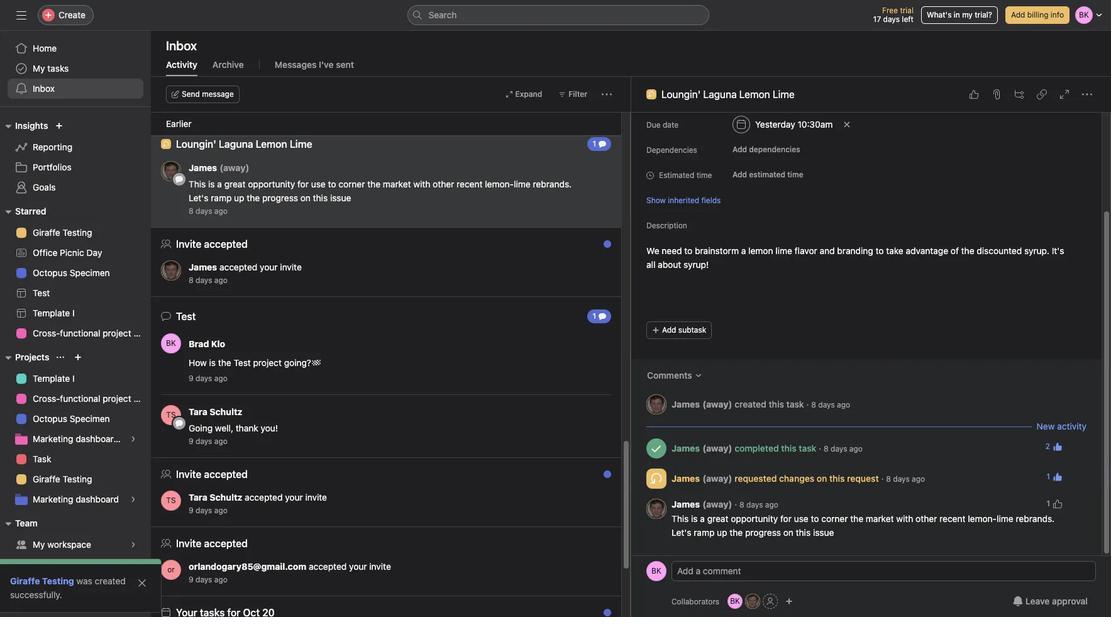 Task type: describe. For each thing, give the bounding box(es) containing it.
1 horizontal spatial test
[[176, 311, 196, 322]]

test inside starred element
[[33, 287, 50, 298]]

drisco's drinks
[[171, 124, 225, 133]]

8 inside james (away) · 8 days ago
[[740, 500, 745, 510]]

expand button
[[500, 86, 548, 103]]

great inside this is a great opportunity for use to corner the market with other recent lemon-lime rebrands. let's ramp up the progress on this issue
[[708, 513, 729, 524]]

1 vertical spatial on
[[817, 473, 827, 483]]

days inside tara schultz going well, thank you! 9 days ago
[[196, 437, 212, 446]]

main content inside loungin' laguna lemon lime dialog
[[632, 0, 1102, 555]]

add dependencies button
[[727, 141, 806, 159]]

full screen image
[[1060, 89, 1070, 99]]

what's
[[927, 10, 952, 20]]

created inside main content
[[735, 399, 767, 409]]

days inside james accepted your invite 8 days ago
[[196, 276, 212, 285]]

on inside james (away) this is a great opportunity for use to corner the market with other recent lemon-lime rebrands. let's ramp up the progress on this issue 8 days ago
[[301, 192, 311, 203]]

your for orlandogary85@gmail.com
[[349, 561, 367, 572]]

projects button
[[0, 350, 49, 365]]

with inside this is a great opportunity for use to corner the market with other recent lemon-lime rebrands. let's ramp up the progress on this issue
[[897, 513, 914, 524]]

2 vertical spatial bk button
[[728, 594, 743, 609]]

discounted
[[977, 245, 1022, 256]]

days inside orlandogary85@gmail.com accepted your invite 9 days ago
[[196, 575, 212, 584]]

1 horizontal spatial bk button
[[647, 561, 667, 581]]

approval
[[1052, 596, 1088, 606]]

invite button
[[12, 589, 66, 612]]

it's
[[1052, 245, 1065, 256]]

james for created
[[672, 399, 700, 409]]

9 inside tara schultz accepted your invite 9 days ago
[[189, 506, 194, 515]]

use inside this is a great opportunity for use to corner the market with other recent lemon-lime rebrands. let's ramp up the progress on this issue
[[794, 513, 809, 524]]

messages i've sent
[[275, 59, 354, 70]]

free
[[883, 6, 898, 15]]

1 ts button from the top
[[161, 405, 181, 425]]

schultz for going
[[210, 406, 242, 417]]

let's inside this is a great opportunity for use to corner the market with other recent lemon-lime rebrands. let's ramp up the progress on this issue
[[672, 527, 692, 538]]

0 likes. click to like this task image
[[969, 89, 979, 99]]

2 vertical spatial giraffe testing link
[[10, 576, 74, 586]]

team button
[[0, 516, 38, 531]]

filter
[[569, 89, 588, 99]]

template i link inside starred element
[[8, 303, 143, 323]]

leave approval button
[[1005, 590, 1096, 613]]

i've
[[319, 59, 334, 70]]

corner inside this is a great opportunity for use to corner the market with other recent lemon-lime rebrands. let's ramp up the progress on this issue
[[822, 513, 848, 524]]

home
[[33, 43, 57, 53]]

tara schultz link for accepted
[[189, 492, 242, 503]]

james (away) · 8 days ago
[[672, 499, 779, 510]]

corner inside james (away) this is a great opportunity for use to corner the market with other recent lemon-lime rebrands. let's ramp up the progress on this issue 8 days ago
[[339, 179, 365, 189]]

tara schultz link for going
[[189, 406, 242, 417]]

template i for 'template i' link inside the starred element
[[33, 308, 75, 318]]

1 vertical spatial giraffe testing link
[[8, 469, 143, 489]]

home link
[[8, 38, 143, 59]]

issue inside this is a great opportunity for use to corner the market with other recent lemon-lime rebrands. let's ramp up the progress on this issue
[[813, 527, 834, 538]]

description
[[647, 221, 687, 230]]

template i link inside "projects" element
[[8, 369, 143, 389]]

project for second cross-functional project plan link from the top of the page
[[103, 393, 131, 404]]

add for add billing info
[[1012, 10, 1026, 20]]

tara for going
[[189, 406, 207, 417]]

octopus specimen link for picnic
[[8, 263, 143, 283]]

james link for requested
[[672, 473, 700, 483]]

show options, current sort, top image
[[57, 354, 64, 361]]

2 cross-functional project plan link from the top
[[8, 389, 151, 409]]

2 vertical spatial giraffe testing
[[10, 576, 74, 586]]

dependencies
[[647, 145, 698, 155]]

ago inside james accepted your invite 8 days ago
[[214, 276, 228, 285]]

17
[[874, 14, 881, 24]]

lemon- inside james (away) this is a great opportunity for use to corner the market with other recent lemon-lime rebrands. let's ramp up the progress on this issue 8 days ago
[[485, 179, 514, 189]]

lime inside this is a great opportunity for use to corner the market with other recent lemon-lime rebrands. let's ramp up the progress on this issue
[[997, 513, 1014, 524]]

invite
[[35, 595, 58, 606]]

clear due date image
[[844, 121, 851, 128]]

take
[[887, 245, 904, 256]]

add for add subtask
[[662, 325, 677, 335]]

messages
[[275, 59, 317, 70]]

office picnic day
[[33, 247, 102, 258]]

invite for orlandogary85@gmail.com
[[369, 561, 391, 572]]

(away) for this
[[220, 162, 249, 173]]

james for requested
[[672, 473, 700, 483]]

loungin' laguna lemon lime dialog
[[632, 0, 1112, 617]]

octopus for cross-
[[33, 413, 67, 424]]

see details, marketing dashboards image
[[130, 435, 137, 443]]

marketing for marketing dashboards
[[33, 433, 73, 444]]

your inside tara schultz accepted your invite 9 days ago
[[285, 492, 303, 503]]

this inside this is a great opportunity for use to corner the market with other recent lemon-lime rebrands. let's ramp up the progress on this issue
[[796, 527, 811, 538]]

global element
[[0, 31, 151, 106]]

all
[[647, 259, 656, 270]]

james link for your
[[189, 262, 217, 272]]

9 inside orlandogary85@gmail.com accepted your invite 9 days ago
[[189, 575, 194, 584]]

bk for middle bk button
[[652, 566, 662, 576]]

test link
[[8, 283, 143, 303]]

leave
[[1026, 596, 1050, 606]]

or button
[[161, 560, 181, 580]]

comments button
[[639, 364, 711, 387]]

(away) for ·
[[703, 499, 733, 510]]

a for great
[[217, 179, 222, 189]]

flavor
[[795, 245, 818, 256]]

syrup.
[[1025, 245, 1050, 256]]

activity
[[166, 59, 197, 70]]

8 inside james (away) created this task · 8 days ago
[[812, 400, 817, 409]]

to inside james (away) this is a great opportunity for use to corner the market with other recent lemon-lime rebrands. let's ramp up the progress on this issue 8 days ago
[[328, 179, 336, 189]]

specimen for picnic
[[70, 267, 110, 278]]

· down requested
[[735, 499, 737, 510]]

more actions image
[[602, 89, 612, 99]]

add billing info
[[1012, 10, 1064, 20]]

plan inside "projects" element
[[134, 393, 151, 404]]

add estimated time button
[[727, 166, 809, 184]]

1 cross-functional project plan link from the top
[[8, 323, 151, 343]]

days inside james (away) created this task · 8 days ago
[[819, 400, 835, 409]]

lime inside james (away) this is a great opportunity for use to corner the market with other recent lemon-lime rebrands. let's ramp up the progress on this issue 8 days ago
[[514, 179, 531, 189]]

ago inside orlandogary85@gmail.com accepted your invite 9 days ago
[[214, 575, 228, 584]]

we
[[647, 245, 660, 256]]

days inside james (away) · 8 days ago
[[747, 500, 763, 510]]

inbox inside global element
[[33, 83, 55, 94]]

completed
[[735, 443, 779, 453]]

starred element
[[0, 200, 151, 346]]

loungin' for loungin' laguna lemon lime
[[176, 138, 216, 150]]

dashboard
[[76, 494, 119, 505]]

due
[[647, 120, 661, 130]]

orlandogary85@gmail.com
[[189, 561, 306, 572]]

day
[[87, 247, 102, 258]]

changes requested image
[[647, 89, 657, 99]]

what's in my trial?
[[927, 10, 993, 20]]

accepted inside tara schultz accepted your invite 9 days ago
[[245, 492, 283, 503]]

(away) for created
[[703, 399, 733, 409]]

2 archive notification image from the top
[[598, 311, 608, 321]]

invite inside tara schultz accepted your invite 9 days ago
[[305, 492, 327, 503]]

sent
[[336, 59, 354, 70]]

subtask
[[679, 325, 707, 335]]

market inside james (away) this is a great opportunity for use to corner the market with other recent lemon-lime rebrands. let's ramp up the progress on this issue 8 days ago
[[383, 179, 411, 189]]

show inherited fields button
[[647, 194, 721, 206]]

task
[[33, 454, 51, 464]]

ago inside the james (away) completed this task · 8 days ago
[[850, 444, 863, 453]]

bk for the bottom bk button
[[730, 596, 740, 606]]

and
[[820, 245, 835, 256]]

up inside james (away) this is a great opportunity for use to corner the market with other recent lemon-lime rebrands. let's ramp up the progress on this issue 8 days ago
[[234, 192, 244, 203]]

portfolios link
[[8, 157, 143, 177]]

task link
[[8, 449, 143, 469]]

search button
[[407, 5, 709, 25]]

activity
[[1058, 421, 1087, 432]]

thank
[[236, 423, 258, 433]]

laguna for lemon
[[703, 89, 737, 100]]

tara for accepted
[[189, 492, 207, 503]]

search
[[429, 9, 457, 20]]

other inside james (away) this is a great opportunity for use to corner the market with other recent lemon-lime rebrands. let's ramp up the progress on this issue 8 days ago
[[433, 179, 454, 189]]

james (away) completed this task · 8 days ago
[[672, 443, 863, 453]]

copy approval link image
[[1037, 89, 1047, 99]]

2 vertical spatial giraffe
[[10, 576, 40, 586]]

request
[[847, 473, 879, 483]]

tara schultz going well, thank you! 9 days ago
[[189, 406, 278, 446]]

1 ts from the top
[[166, 410, 176, 420]]

0 horizontal spatial time
[[697, 170, 712, 180]]

(away) for requested
[[703, 473, 733, 483]]

left
[[902, 14, 914, 24]]

created inside was created successfully.
[[95, 576, 126, 586]]

· up the james (away) completed this task · 8 days ago
[[807, 399, 809, 409]]

time inside button
[[788, 170, 804, 179]]

archive link
[[213, 59, 244, 76]]

let's inside james (away) this is a great opportunity for use to corner the market with other recent lemon-lime rebrands. let's ramp up the progress on this issue 8 days ago
[[189, 192, 208, 203]]

team
[[15, 518, 38, 528]]

for inside james (away) this is a great opportunity for use to corner the market with other recent lemon-lime rebrands. let's ramp up the progress on this issue 8 days ago
[[298, 179, 309, 189]]

is for this
[[691, 513, 698, 524]]

days inside the james (away) completed this task · 8 days ago
[[831, 444, 848, 453]]

1 9 from the top
[[189, 374, 194, 383]]

to inside this is a great opportunity for use to corner the market with other recent lemon-lime rebrands. let's ramp up the progress on this issue
[[811, 513, 819, 524]]

2 ts from the top
[[166, 496, 176, 505]]

0 horizontal spatial bk button
[[161, 333, 181, 354]]

james (away) this is a great opportunity for use to corner the market with other recent lemon-lime rebrands. let's ramp up the progress on this issue 8 days ago
[[189, 162, 574, 216]]

1 vertical spatial project
[[253, 357, 282, 368]]

giraffe inside "projects" element
[[33, 474, 60, 484]]

2 button
[[1042, 438, 1067, 455]]

2
[[1046, 441, 1051, 451]]

james link for completed
[[672, 443, 700, 453]]

your for james
[[260, 262, 278, 272]]

is inside james (away) this is a great opportunity for use to corner the market with other recent lemon-lime rebrands. let's ramp up the progress on this issue 8 days ago
[[208, 179, 215, 189]]

invite accepted for tara
[[176, 469, 248, 480]]

add to bookmarks image for test
[[577, 311, 588, 321]]

loungin' laguna lemon lime
[[176, 138, 312, 150]]

8 inside james (away) this is a great opportunity for use to corner the market with other recent lemon-lime rebrands. let's ramp up the progress on this issue 8 days ago
[[189, 206, 194, 216]]

james accepted your invite 8 days ago
[[189, 262, 302, 285]]

in
[[954, 10, 960, 20]]

progress inside this is a great opportunity for use to corner the market with other recent lemon-lime rebrands. let's ramp up the progress on this issue
[[745, 527, 781, 538]]

requested
[[735, 473, 777, 483]]

octopus for office
[[33, 267, 67, 278]]

marketing dashboard link
[[8, 489, 143, 510]]

2 horizontal spatial test
[[234, 357, 251, 368]]

a inside this is a great opportunity for use to corner the market with other recent lemon-lime rebrands. let's ramp up the progress on this issue
[[700, 513, 705, 524]]

projects
[[15, 352, 49, 362]]

what's in my trial? button
[[922, 6, 998, 24]]

add billing info button
[[1006, 6, 1070, 24]]

octopus specimen link for functional
[[8, 409, 143, 429]]

billing
[[1028, 10, 1049, 20]]

days inside james (away) requested changes on this request · 8 days ago
[[893, 474, 910, 483]]

up inside this is a great opportunity for use to corner the market with other recent lemon-lime rebrands. let's ramp up the progress on this issue
[[717, 527, 728, 538]]

loungin' for loungin' laguna lemon lime
[[662, 89, 701, 100]]

estimated
[[749, 170, 786, 179]]

rebrands. inside james (away) this is a great opportunity for use to corner the market with other recent lemon-lime rebrands. let's ramp up the progress on this issue 8 days ago
[[533, 179, 572, 189]]

2 ts button from the top
[[161, 491, 181, 511]]

template for 'template i' link inside the starred element
[[33, 308, 70, 318]]

10:30am
[[798, 119, 833, 130]]

collaborators
[[672, 597, 720, 606]]

info
[[1051, 10, 1064, 20]]

ago inside james (away) · 8 days ago
[[765, 500, 779, 510]]

invite accepted for james
[[176, 238, 248, 250]]

or
[[167, 565, 175, 574]]

testing for the middle giraffe testing link
[[63, 474, 92, 484]]

how
[[189, 357, 207, 368]]

great inside james (away) this is a great opportunity for use to corner the market with other recent lemon-lime rebrands. let's ramp up the progress on this issue 8 days ago
[[224, 179, 246, 189]]

days inside james (away) this is a great opportunity for use to corner the market with other recent lemon-lime rebrands. let's ramp up the progress on this issue 8 days ago
[[196, 206, 212, 216]]

9 days ago
[[189, 374, 228, 383]]

cross-functional project plan inside "projects" element
[[33, 393, 151, 404]]

trial
[[900, 6, 914, 15]]

8 inside the james (away) completed this task · 8 days ago
[[824, 444, 829, 453]]

octopus specimen for functional
[[33, 413, 110, 424]]

brad
[[189, 338, 209, 349]]

brainstorm california cola flavors
[[245, 124, 364, 133]]

2 vertical spatial testing
[[42, 576, 74, 586]]

recent inside james (away) this is a great opportunity for use to corner the market with other recent lemon-lime rebrands. let's ramp up the progress on this issue 8 days ago
[[457, 179, 483, 189]]

specimen for functional
[[70, 413, 110, 424]]

the inside we need to brainstorm a lemon lime flavor and branding to take advantage of the discounted syrup. it's all about syrup!
[[962, 245, 975, 256]]

inherited
[[668, 195, 700, 205]]

opportunity inside this is a great opportunity for use to corner the market with other recent lemon-lime rebrands. let's ramp up the progress on this issue
[[731, 513, 778, 524]]

9 inside tara schultz going well, thank you! 9 days ago
[[189, 437, 194, 446]]



Task type: vqa. For each thing, say whether or not it's contained in the screenshot.
ROCKET image
no



Task type: locate. For each thing, give the bounding box(es) containing it.
invite accepted down going
[[176, 469, 248, 480]]

schultz
[[210, 406, 242, 417], [210, 492, 242, 503]]

octopus down office
[[33, 267, 67, 278]]

0 vertical spatial cross-functional project plan
[[33, 328, 151, 338]]

1 octopus from the top
[[33, 267, 67, 278]]

is right how
[[209, 357, 216, 368]]

other inside this is a great opportunity for use to corner the market with other recent lemon-lime rebrands. let's ramp up the progress on this issue
[[916, 513, 938, 524]]

this inside james (away) this is a great opportunity for use to corner the market with other recent lemon-lime rebrands. let's ramp up the progress on this issue 8 days ago
[[313, 192, 328, 203]]

tasks
[[47, 63, 69, 74]]

task for created this task
[[787, 399, 804, 409]]

with inside james (away) this is a great opportunity for use to corner the market with other recent lemon-lime rebrands. let's ramp up the progress on this issue 8 days ago
[[414, 179, 431, 189]]

octopus specimen link
[[8, 263, 143, 283], [8, 409, 143, 429]]

issue inside james (away) this is a great opportunity for use to corner the market with other recent lemon-lime rebrands. let's ramp up the progress on this issue 8 days ago
[[330, 192, 351, 203]]

2 add to bookmarks image from the top
[[577, 311, 588, 321]]

earlier
[[166, 118, 192, 129]]

cross-functional project plan up new project or portfolio icon
[[33, 328, 151, 338]]

cross- inside "projects" element
[[33, 393, 60, 404]]

reporting
[[33, 142, 72, 152]]

project left going?
[[253, 357, 282, 368]]

1 horizontal spatial time
[[788, 170, 804, 179]]

inbox
[[166, 38, 197, 53], [33, 83, 55, 94]]

my
[[963, 10, 973, 20]]

estimated time
[[659, 170, 712, 180]]

james
[[189, 162, 217, 173], [189, 262, 217, 272], [672, 399, 700, 409], [672, 443, 700, 453], [672, 473, 700, 483], [672, 499, 700, 510]]

2 horizontal spatial invite
[[369, 561, 391, 572]]

ago inside tara schultz accepted your invite 9 days ago
[[214, 506, 228, 515]]

lime
[[773, 89, 795, 100]]

james for completed
[[672, 443, 700, 453]]

days inside tara schultz accepted your invite 9 days ago
[[196, 506, 212, 515]]

2 invite accepted from the top
[[176, 469, 248, 480]]

to down the cola
[[328, 179, 336, 189]]

cross-functional project plan link up new project or portfolio icon
[[8, 323, 151, 343]]

giraffe up office
[[33, 227, 60, 238]]

a down loungin' laguna lemon lime
[[217, 179, 222, 189]]

0 horizontal spatial recent
[[457, 179, 483, 189]]

1 archive notification image from the top
[[598, 472, 608, 483]]

market
[[383, 179, 411, 189], [866, 513, 894, 524]]

office
[[33, 247, 57, 258]]

on right changes
[[817, 473, 827, 483]]

3 9 from the top
[[189, 506, 194, 515]]

1 vertical spatial functional
[[60, 393, 100, 404]]

giraffe testing down task link
[[33, 474, 92, 484]]

was
[[76, 576, 92, 586]]

james for your
[[189, 262, 217, 272]]

starred
[[15, 206, 46, 216]]

laguna left lemon at the right top of page
[[703, 89, 737, 100]]

0 vertical spatial specimen
[[70, 267, 110, 278]]

1 vertical spatial template
[[33, 373, 70, 384]]

1 vertical spatial for
[[781, 513, 792, 524]]

add to bookmarks image
[[577, 150, 588, 160], [577, 311, 588, 321]]

2 cross-functional project plan from the top
[[33, 393, 151, 404]]

new image
[[56, 122, 63, 130]]

cola
[[322, 124, 338, 133]]

james link for created
[[672, 399, 700, 409]]

1 horizontal spatial this
[[672, 513, 689, 524]]

a for lemon
[[742, 245, 746, 256]]

giraffe testing up the office picnic day
[[33, 227, 92, 238]]

1 vertical spatial other
[[916, 513, 938, 524]]

brad klo link
[[189, 338, 225, 349]]

reporting link
[[8, 137, 143, 157]]

2 octopus from the top
[[33, 413, 67, 424]]

picnic
[[60, 247, 84, 258]]

ts button right see details, marketing dashboard "image"
[[161, 491, 181, 511]]

add for add estimated time
[[733, 170, 747, 179]]

my for my tasks
[[33, 63, 45, 74]]

1 my from the top
[[33, 63, 45, 74]]

cross-functional project plan
[[33, 328, 151, 338], [33, 393, 151, 404]]

hide sidebar image
[[16, 10, 26, 20]]

1 specimen from the top
[[70, 267, 110, 278]]

template i for 'template i' link within "projects" element
[[33, 373, 75, 384]]

opportunity down james (away) · 8 days ago
[[731, 513, 778, 524]]

giraffe inside starred element
[[33, 227, 60, 238]]

2 vertical spatial test
[[234, 357, 251, 368]]

4 9 from the top
[[189, 575, 194, 584]]

0 horizontal spatial rebrands.
[[533, 179, 572, 189]]

new project or portfolio image
[[74, 354, 82, 361]]

was created successfully.
[[10, 576, 126, 600]]

1 horizontal spatial a
[[700, 513, 705, 524]]

octopus specimen inside "projects" element
[[33, 413, 110, 424]]

my for my workspace
[[33, 539, 45, 550]]

1 vertical spatial with
[[897, 513, 914, 524]]

1 vertical spatial invite
[[305, 492, 327, 503]]

specimen up dashboards
[[70, 413, 110, 424]]

yesterday
[[756, 119, 796, 130]]

cross- inside starred element
[[33, 328, 60, 338]]

teams element
[[0, 512, 151, 557]]

0 vertical spatial invite
[[280, 262, 302, 272]]

0 vertical spatial leftcount image
[[599, 140, 606, 148]]

create button
[[38, 5, 94, 25]]

add left dependencies
[[733, 145, 747, 154]]

1 vertical spatial accepted
[[245, 492, 283, 503]]

template i down show options, current sort, top image
[[33, 373, 75, 384]]

marketing up team
[[33, 494, 73, 505]]

for down changes
[[781, 513, 792, 524]]

1 button for ago
[[1043, 495, 1067, 513]]

2 vertical spatial lime
[[997, 513, 1014, 524]]

add for add dependencies
[[733, 145, 747, 154]]

james for this
[[189, 162, 217, 173]]

workspace
[[47, 539, 91, 550]]

cross-functional project plan link
[[8, 323, 151, 343], [8, 389, 151, 409]]

add or remove collaborators image
[[786, 598, 793, 605]]

(away) inside james (away) this is a great opportunity for use to corner the market with other recent lemon-lime rebrands. let's ramp up the progress on this issue 8 days ago
[[220, 162, 249, 173]]

2 cross- from the top
[[33, 393, 60, 404]]

ago inside james (away) requested changes on this request · 8 days ago
[[912, 474, 925, 483]]

2 specimen from the top
[[70, 413, 110, 424]]

projects element
[[0, 346, 151, 512]]

2 tara from the top
[[189, 492, 207, 503]]

corner down request
[[822, 513, 848, 524]]

1 vertical spatial octopus
[[33, 413, 67, 424]]

leftcount image
[[599, 140, 606, 148], [599, 313, 606, 320]]

ramp down loungin' laguna lemon lime
[[211, 192, 232, 203]]

activity link
[[166, 59, 197, 76]]

0 horizontal spatial on
[[301, 192, 311, 203]]

see details, my workspace image
[[130, 541, 137, 549]]

functional up marketing dashboards on the bottom left
[[60, 393, 100, 404]]

leftcount image for loungin' laguna lemon lime
[[599, 140, 606, 148]]

1 template i from the top
[[33, 308, 75, 318]]

testing for giraffe testing link to the top
[[63, 227, 92, 238]]

1 vertical spatial corner
[[822, 513, 848, 524]]

0 horizontal spatial test
[[33, 287, 50, 298]]

successfully.
[[10, 589, 62, 600]]

1 vertical spatial use
[[794, 513, 809, 524]]

market inside this is a great opportunity for use to corner the market with other recent lemon-lime rebrands. let's ramp up the progress on this issue
[[866, 513, 894, 524]]

days inside free trial 17 days left
[[884, 14, 900, 24]]

comments
[[647, 370, 692, 381]]

1 marketing from the top
[[33, 433, 73, 444]]

2 schultz from the top
[[210, 492, 242, 503]]

message
[[202, 89, 234, 99]]

1 octopus specimen from the top
[[33, 267, 110, 278]]

other
[[433, 179, 454, 189], [916, 513, 938, 524]]

schultz for accepted
[[210, 492, 242, 503]]

0 horizontal spatial inbox
[[33, 83, 55, 94]]

giraffe testing for the middle giraffe testing link
[[33, 474, 92, 484]]

1 template from the top
[[33, 308, 70, 318]]

octopus specimen up marketing dashboards link at the bottom left of page
[[33, 413, 110, 424]]

1 cross- from the top
[[33, 328, 60, 338]]

1 leftcount image from the top
[[599, 140, 606, 148]]

cross- up projects
[[33, 328, 60, 338]]

for inside this is a great opportunity for use to corner the market with other recent lemon-lime rebrands. let's ramp up the progress on this issue
[[781, 513, 792, 524]]

task for completed this task
[[799, 443, 817, 453]]

giraffe testing link up marketing dashboard
[[8, 469, 143, 489]]

template down test link
[[33, 308, 70, 318]]

template inside starred element
[[33, 308, 70, 318]]

2 octopus specimen link from the top
[[8, 409, 143, 429]]

plan left brad
[[134, 328, 151, 338]]

on down lemon lime
[[301, 192, 311, 203]]

opportunity inside james (away) this is a great opportunity for use to corner the market with other recent lemon-lime rebrands. let's ramp up the progress on this issue 8 days ago
[[248, 179, 295, 189]]

0 vertical spatial add to bookmarks image
[[577, 150, 588, 160]]

0 vertical spatial let's
[[189, 192, 208, 203]]

0 vertical spatial corner
[[339, 179, 365, 189]]

1 horizontal spatial let's
[[672, 527, 692, 538]]

octopus specimen inside starred element
[[33, 267, 110, 278]]

your inside orlandogary85@gmail.com accepted your invite 9 days ago
[[349, 561, 367, 572]]

created up completed
[[735, 399, 767, 409]]

1 vertical spatial market
[[866, 513, 894, 524]]

time right estimated
[[788, 170, 804, 179]]

brainstorm
[[695, 245, 739, 256]]

add subtask
[[662, 325, 707, 335]]

0 vertical spatial cross-
[[33, 328, 60, 338]]

inbox link
[[8, 79, 143, 99]]

template down show options, current sort, top image
[[33, 373, 70, 384]]

0 vertical spatial cross-functional project plan link
[[8, 323, 151, 343]]

2 9 from the top
[[189, 437, 194, 446]]

2 octopus specimen from the top
[[33, 413, 110, 424]]

to left take
[[876, 245, 884, 256]]

project for 2nd cross-functional project plan link from the bottom of the page
[[103, 328, 131, 338]]

· up james (away) requested changes on this request · 8 days ago
[[819, 443, 822, 453]]

task up james (away) requested changes on this request · 8 days ago
[[799, 443, 817, 453]]

to down james (away) requested changes on this request · 8 days ago
[[811, 513, 819, 524]]

0 horizontal spatial for
[[298, 179, 309, 189]]

brad klo
[[189, 338, 225, 349]]

marketing dashboards link
[[8, 429, 143, 449]]

1 add to bookmarks image from the top
[[577, 150, 588, 160]]

cross- for 2nd cross-functional project plan link from the bottom of the page
[[33, 328, 60, 338]]

giraffe down task
[[33, 474, 60, 484]]

ago inside tara schultz going well, thank you! 9 days ago
[[214, 437, 228, 446]]

leftcount image for test
[[599, 313, 606, 320]]

giraffe testing inside starred element
[[33, 227, 92, 238]]

accepted for james
[[220, 262, 257, 272]]

plan
[[134, 328, 151, 338], [134, 393, 151, 404]]

archive notifications image
[[598, 150, 608, 160]]

1 vertical spatial issue
[[813, 527, 834, 538]]

template i link down new project or portfolio icon
[[8, 369, 143, 389]]

i down new project or portfolio icon
[[72, 373, 75, 384]]

great down loungin' laguna lemon lime
[[224, 179, 246, 189]]

use inside james (away) this is a great opportunity for use to corner the market with other recent lemon-lime rebrands. let's ramp up the progress on this issue 8 days ago
[[311, 179, 326, 189]]

1 vertical spatial let's
[[672, 527, 692, 538]]

0 vertical spatial recent
[[457, 179, 483, 189]]

a left the lemon
[[742, 245, 746, 256]]

loungin' inside loungin' laguna lemon lime dialog
[[662, 89, 701, 100]]

1 vertical spatial specimen
[[70, 413, 110, 424]]

ago inside james (away) created this task · 8 days ago
[[837, 400, 851, 409]]

testing inside starred element
[[63, 227, 92, 238]]

cross- for second cross-functional project plan link from the top of the page
[[33, 393, 60, 404]]

0 vertical spatial your
[[260, 262, 278, 272]]

0 horizontal spatial market
[[383, 179, 411, 189]]

fields
[[702, 195, 721, 205]]

marketing up task
[[33, 433, 73, 444]]

0 vertical spatial lime
[[514, 179, 531, 189]]

1 vertical spatial task
[[799, 443, 817, 453]]

schultz inside tara schultz accepted your invite 9 days ago
[[210, 492, 242, 503]]

2 horizontal spatial your
[[349, 561, 367, 572]]

progress down lemon lime
[[262, 192, 298, 203]]

up down loungin' laguna lemon lime
[[234, 192, 244, 203]]

1 vertical spatial inbox
[[33, 83, 55, 94]]

up down james (away) · 8 days ago
[[717, 527, 728, 538]]

office picnic day link
[[8, 243, 143, 263]]

1 vertical spatial add to bookmarks image
[[577, 311, 588, 321]]

tara inside tara schultz going well, thank you! 9 days ago
[[189, 406, 207, 417]]

2 vertical spatial project
[[103, 393, 131, 404]]

cross-functional project plan link up marketing dashboards on the bottom left
[[8, 389, 151, 409]]

template inside "projects" element
[[33, 373, 70, 384]]

use down james (away) requested changes on this request · 8 days ago
[[794, 513, 809, 524]]

invite
[[280, 262, 302, 272], [305, 492, 327, 503], [369, 561, 391, 572]]

ts button left going
[[161, 405, 181, 425]]

lemon lime
[[256, 138, 312, 150]]

loungin' right changes requested icon on the top right of the page
[[662, 89, 701, 100]]

(away) for completed
[[703, 443, 733, 453]]

send
[[182, 89, 200, 99]]

1 vertical spatial lime
[[776, 245, 793, 256]]

octopus specimen down picnic at the top of the page
[[33, 267, 110, 278]]

0 vertical spatial template i
[[33, 308, 75, 318]]

search list box
[[407, 5, 709, 25]]

specimen down day on the top left of page
[[70, 267, 110, 278]]

0 vertical spatial archive notification image
[[598, 242, 608, 252]]

is down james (away) · 8 days ago
[[691, 513, 698, 524]]

testing down task link
[[63, 474, 92, 484]]

octopus specimen link down picnic at the top of the page
[[8, 263, 143, 283]]

octopus specimen for picnic
[[33, 267, 110, 278]]

lemon
[[749, 245, 773, 256]]

james inside james accepted your invite 8 days ago
[[189, 262, 217, 272]]

this down drisco's drinks
[[189, 179, 206, 189]]

2 i from the top
[[72, 373, 75, 384]]

archive notification image
[[598, 242, 608, 252], [598, 311, 608, 321]]

rebrands. inside this is a great opportunity for use to corner the market with other recent lemon-lime rebrands. let's ramp up the progress on this issue
[[1016, 513, 1055, 524]]

i inside "projects" element
[[72, 373, 75, 384]]

🏁 image
[[311, 358, 321, 368]]

loungin'
[[662, 89, 701, 100], [176, 138, 216, 150]]

lemon
[[740, 89, 770, 100]]

a down james (away) · 8 days ago
[[700, 513, 705, 524]]

time
[[788, 170, 804, 179], [697, 170, 712, 180]]

marketing
[[33, 433, 73, 444], [33, 494, 73, 505]]

yesterday 10:30am button
[[727, 113, 839, 136]]

james for ·
[[672, 499, 700, 510]]

main content containing yesterday 10:30am
[[632, 0, 1102, 555]]

invite inside orlandogary85@gmail.com accepted your invite 9 days ago
[[369, 561, 391, 572]]

1 horizontal spatial your
[[285, 492, 303, 503]]

functional inside "projects" element
[[60, 393, 100, 404]]

new activity
[[1037, 421, 1087, 432]]

1 octopus specimen link from the top
[[8, 263, 143, 283]]

laguna down drinks
[[219, 138, 253, 150]]

loungin' down drisco's drinks
[[176, 138, 216, 150]]

recent inside this is a great opportunity for use to corner the market with other recent lemon-lime rebrands. let's ramp up the progress on this issue
[[940, 513, 966, 524]]

1 vertical spatial bk
[[652, 566, 662, 576]]

insights
[[15, 120, 48, 131]]

octopus inside starred element
[[33, 267, 67, 278]]

0 horizontal spatial other
[[433, 179, 454, 189]]

i down test link
[[72, 308, 75, 318]]

1 horizontal spatial opportunity
[[731, 513, 778, 524]]

0 horizontal spatial opportunity
[[248, 179, 295, 189]]

octopus inside "projects" element
[[33, 413, 67, 424]]

james link for ·
[[672, 499, 700, 510]]

1 archive notification image from the top
[[598, 242, 608, 252]]

is for how
[[209, 357, 216, 368]]

1 tara from the top
[[189, 406, 207, 417]]

add subtask image
[[1015, 89, 1025, 99]]

8 inside james (away) requested changes on this request · 8 days ago
[[887, 474, 891, 483]]

2 1 button from the top
[[1043, 495, 1067, 513]]

2 marketing from the top
[[33, 494, 73, 505]]

octopus specimen link up marketing dashboards on the bottom left
[[8, 409, 143, 429]]

new
[[1037, 421, 1055, 432]]

on down changes
[[784, 527, 794, 538]]

free trial 17 days left
[[874, 6, 914, 24]]

going?
[[284, 357, 311, 368]]

task up the james (away) completed this task · 8 days ago
[[787, 399, 804, 409]]

2 template i link from the top
[[8, 369, 143, 389]]

dependencies
[[749, 145, 801, 154]]

flavors
[[340, 124, 364, 133]]

this down james (away) · 8 days ago
[[672, 513, 689, 524]]

giraffe up successfully.
[[10, 576, 40, 586]]

ago
[[214, 206, 228, 216], [214, 276, 228, 285], [214, 374, 228, 383], [837, 400, 851, 409], [214, 437, 228, 446], [850, 444, 863, 453], [912, 474, 925, 483], [765, 500, 779, 510], [214, 506, 228, 515], [214, 575, 228, 584]]

james inside james (away) this is a great opportunity for use to corner the market with other recent lemon-lime rebrands. let's ramp up the progress on this issue 8 days ago
[[189, 162, 217, 173]]

great down james (away) · 8 days ago
[[708, 513, 729, 524]]

8 inside james accepted your invite 8 days ago
[[189, 276, 194, 285]]

starred button
[[0, 204, 46, 219]]

ago inside james (away) this is a great opportunity for use to corner the market with other recent lemon-lime rebrands. let's ramp up the progress on this issue 8 days ago
[[214, 206, 228, 216]]

2 template i from the top
[[33, 373, 75, 384]]

for down lemon lime
[[298, 179, 309, 189]]

james link
[[189, 162, 217, 173], [189, 262, 217, 272], [672, 399, 700, 409], [672, 443, 700, 453], [672, 473, 700, 483], [672, 499, 700, 510]]

i inside starred element
[[72, 308, 75, 318]]

schultz inside tara schultz going well, thank you! 9 days ago
[[210, 406, 242, 417]]

cross- down show options, current sort, top image
[[33, 393, 60, 404]]

test
[[33, 287, 50, 298], [176, 311, 196, 322], [234, 357, 251, 368]]

0 horizontal spatial up
[[234, 192, 244, 203]]

0 vertical spatial template i link
[[8, 303, 143, 323]]

send message button
[[166, 86, 240, 103]]

to up syrup!
[[685, 245, 693, 256]]

0 vertical spatial giraffe testing link
[[8, 223, 143, 243]]

0 vertical spatial great
[[224, 179, 246, 189]]

octopus up marketing dashboards link at the bottom left of page
[[33, 413, 67, 424]]

this
[[313, 192, 328, 203], [769, 399, 784, 409], [781, 443, 797, 453], [830, 473, 845, 483], [796, 527, 811, 538]]

this inside james (away) this is a great opportunity for use to corner the market with other recent lemon-lime rebrands. let's ramp up the progress on this issue 8 days ago
[[189, 179, 206, 189]]

template
[[33, 308, 70, 318], [33, 373, 70, 384]]

3 invite accepted from the top
[[176, 538, 248, 549]]

0 vertical spatial invite accepted
[[176, 238, 248, 250]]

template i link up new project or portfolio icon
[[8, 303, 143, 323]]

project down test link
[[103, 328, 131, 338]]

0 vertical spatial up
[[234, 192, 244, 203]]

progress down james (away) · 8 days ago
[[745, 527, 781, 538]]

plan up see details, marketing dashboards icon
[[134, 393, 151, 404]]

1 horizontal spatial bk
[[652, 566, 662, 576]]

inbox up activity
[[166, 38, 197, 53]]

2 functional from the top
[[60, 393, 100, 404]]

plan inside starred element
[[134, 328, 151, 338]]

giraffe testing link up picnic at the top of the page
[[8, 223, 143, 243]]

0 vertical spatial on
[[301, 192, 311, 203]]

1 cross-functional project plan from the top
[[33, 328, 151, 338]]

leave approval
[[1026, 596, 1088, 606]]

how is the test project going?
[[189, 357, 311, 368]]

lemon-
[[485, 179, 514, 189], [968, 513, 997, 524]]

giraffe testing up successfully.
[[10, 576, 74, 586]]

my left tasks
[[33, 63, 45, 74]]

due date
[[647, 120, 679, 130]]

trial?
[[975, 10, 993, 20]]

2 tara schultz link from the top
[[189, 492, 242, 503]]

1 i from the top
[[72, 308, 75, 318]]

add
[[1012, 10, 1026, 20], [733, 145, 747, 154], [733, 170, 747, 179], [662, 325, 677, 335]]

marketing for marketing dashboard
[[33, 494, 73, 505]]

0 vertical spatial created
[[735, 399, 767, 409]]

1 1 button from the top
[[1043, 468, 1067, 485]]

ramp inside this is a great opportunity for use to corner the market with other recent lemon-lime rebrands. let's ramp up the progress on this issue
[[694, 527, 715, 538]]

1 horizontal spatial lemon-
[[968, 513, 997, 524]]

project inside starred element
[[103, 328, 131, 338]]

1 vertical spatial template i
[[33, 373, 75, 384]]

inbox down my tasks
[[33, 83, 55, 94]]

add estimated time
[[733, 170, 804, 179]]

1 horizontal spatial on
[[784, 527, 794, 538]]

invite accepted up orlandogary85@gmail.com link at the left bottom of the page
[[176, 538, 248, 549]]

1 vertical spatial ts button
[[161, 491, 181, 511]]

1 horizontal spatial market
[[866, 513, 894, 524]]

marketing dashboard
[[33, 494, 119, 505]]

ramp down james (away) · 8 days ago
[[694, 527, 715, 538]]

my workspace
[[33, 539, 91, 550]]

1 vertical spatial giraffe testing
[[33, 474, 92, 484]]

tara
[[189, 406, 207, 417], [189, 492, 207, 503]]

laguna for lemon lime
[[219, 138, 253, 150]]

1 vertical spatial archive notification image
[[598, 611, 608, 617]]

james (away) requested changes on this request · 8 days ago
[[672, 473, 925, 483]]

a inside we need to brainstorm a lemon lime flavor and branding to take advantage of the discounted syrup. it's all about syrup!
[[742, 245, 746, 256]]

on inside this is a great opportunity for use to corner the market with other recent lemon-lime rebrands. let's ramp up the progress on this issue
[[784, 527, 794, 538]]

1 horizontal spatial for
[[781, 513, 792, 524]]

1 vertical spatial plan
[[134, 393, 151, 404]]

2 my from the top
[[33, 539, 45, 550]]

see details, marketing dashboard image
[[130, 496, 137, 503]]

cross-functional project plan inside starred element
[[33, 328, 151, 338]]

is inside this is a great opportunity for use to corner the market with other recent lemon-lime rebrands. let's ramp up the progress on this issue
[[691, 513, 698, 524]]

add left billing
[[1012, 10, 1026, 20]]

0 vertical spatial bk
[[166, 338, 176, 348]]

2 template from the top
[[33, 373, 70, 384]]

my down team
[[33, 539, 45, 550]]

1 vertical spatial invite accepted
[[176, 469, 248, 480]]

template i link
[[8, 303, 143, 323], [8, 369, 143, 389]]

0 vertical spatial 1 button
[[1043, 468, 1067, 485]]

attachments: add a file to this task, loungin' laguna lemon lime image
[[992, 89, 1002, 99]]

bk for leftmost bk button
[[166, 338, 176, 348]]

testing up invite
[[42, 576, 74, 586]]

close image
[[137, 578, 147, 588]]

giraffe testing inside "projects" element
[[33, 474, 92, 484]]

1 horizontal spatial corner
[[822, 513, 848, 524]]

giraffe testing link up successfully.
[[10, 576, 74, 586]]

created
[[735, 399, 767, 409], [95, 576, 126, 586]]

accepted
[[220, 262, 257, 272], [245, 492, 283, 503], [309, 561, 347, 572]]

1 template i link from the top
[[8, 303, 143, 323]]

your inside james accepted your invite 8 days ago
[[260, 262, 278, 272]]

0 vertical spatial octopus specimen
[[33, 267, 110, 278]]

0 horizontal spatial your
[[260, 262, 278, 272]]

1 vertical spatial loungin'
[[176, 138, 216, 150]]

1 plan from the top
[[134, 328, 151, 338]]

opportunity down lemon lime
[[248, 179, 295, 189]]

testing up office picnic day link on the top of the page
[[63, 227, 92, 238]]

1 vertical spatial octopus specimen link
[[8, 409, 143, 429]]

this inside this is a great opportunity for use to corner the market with other recent lemon-lime rebrands. let's ramp up the progress on this issue
[[672, 513, 689, 524]]

1 invite accepted from the top
[[176, 238, 248, 250]]

0 horizontal spatial loungin'
[[176, 138, 216, 150]]

0 vertical spatial issue
[[330, 192, 351, 203]]

0 vertical spatial bk button
[[161, 333, 181, 354]]

1 vertical spatial opportunity
[[731, 513, 778, 524]]

1 button for this
[[1043, 468, 1067, 485]]

1 horizontal spatial inbox
[[166, 38, 197, 53]]

more actions for this task image
[[1083, 89, 1093, 99]]

add left estimated
[[733, 170, 747, 179]]

cross-functional project plan up dashboards
[[33, 393, 151, 404]]

invite accepted up james accepted your invite 8 days ago in the left of the page
[[176, 238, 248, 250]]

0 vertical spatial for
[[298, 179, 309, 189]]

invite for james
[[280, 262, 302, 272]]

1 horizontal spatial progress
[[745, 527, 781, 538]]

archive notification image
[[598, 472, 608, 483], [598, 611, 608, 617]]

0 vertical spatial accepted
[[220, 262, 257, 272]]

insights element
[[0, 114, 151, 200]]

1 functional from the top
[[60, 328, 100, 338]]

giraffe testing for giraffe testing link to the top
[[33, 227, 92, 238]]

template i down test link
[[33, 308, 75, 318]]

0 horizontal spatial lemon-
[[485, 179, 514, 189]]

a
[[217, 179, 222, 189], [742, 245, 746, 256], [700, 513, 705, 524]]

add to bookmarks image for brainstorm california cola flavors
[[577, 150, 588, 160]]

main content
[[632, 0, 1102, 555]]

template i
[[33, 308, 75, 318], [33, 373, 75, 384]]

accepted inside orlandogary85@gmail.com accepted your invite 9 days ago
[[309, 561, 347, 572]]

2 vertical spatial bk
[[730, 596, 740, 606]]

2 horizontal spatial lime
[[997, 513, 1014, 524]]

estimated
[[659, 170, 695, 180]]

my workspace link
[[8, 535, 143, 555]]

accepted for orlandogary85@gmail.com
[[309, 561, 347, 572]]

cross-
[[33, 328, 60, 338], [33, 393, 60, 404]]

created right was
[[95, 576, 126, 586]]

template for 'template i' link within "projects" element
[[33, 373, 70, 384]]

functional up new project or portfolio icon
[[60, 328, 100, 338]]

1 horizontal spatial other
[[916, 513, 938, 524]]

2 archive notification image from the top
[[598, 611, 608, 617]]

1 schultz from the top
[[210, 406, 242, 417]]

a inside james (away) this is a great opportunity for use to corner the market with other recent lemon-lime rebrands. let's ramp up the progress on this issue 8 days ago
[[217, 179, 222, 189]]

1 tara schultz link from the top
[[189, 406, 242, 417]]

corner down flavors
[[339, 179, 365, 189]]

0 vertical spatial use
[[311, 179, 326, 189]]

use down lemon lime
[[311, 179, 326, 189]]

0 vertical spatial progress
[[262, 192, 298, 203]]

0 vertical spatial octopus
[[33, 267, 67, 278]]

2 vertical spatial invite
[[369, 561, 391, 572]]

laguna inside loungin' laguna lemon lime dialog
[[703, 89, 737, 100]]

· right request
[[882, 473, 884, 483]]

project up see details, marketing dashboards icon
[[103, 393, 131, 404]]

add left the subtask
[[662, 325, 677, 335]]

time up fields
[[697, 170, 712, 180]]

2 leftcount image from the top
[[599, 313, 606, 320]]

lime inside we need to brainstorm a lemon lime flavor and branding to take advantage of the discounted syrup. it's all about syrup!
[[776, 245, 793, 256]]

·
[[807, 399, 809, 409], [819, 443, 822, 453], [882, 473, 884, 483], [735, 499, 737, 510]]

1 vertical spatial leftcount image
[[599, 313, 606, 320]]

1 vertical spatial bk button
[[647, 561, 667, 581]]

giraffe
[[33, 227, 60, 238], [33, 474, 60, 484], [10, 576, 40, 586]]

about
[[658, 259, 681, 270]]

functional inside starred element
[[60, 328, 100, 338]]

lemon- inside this is a great opportunity for use to corner the market with other recent lemon-lime rebrands. let's ramp up the progress on this issue
[[968, 513, 997, 524]]

2 plan from the top
[[134, 393, 151, 404]]

ramp inside james (away) this is a great opportunity for use to corner the market with other recent lemon-lime rebrands. let's ramp up the progress on this issue 8 days ago
[[211, 192, 232, 203]]

progress inside james (away) this is a great opportunity for use to corner the market with other recent lemon-lime rebrands. let's ramp up the progress on this issue 8 days ago
[[262, 192, 298, 203]]



